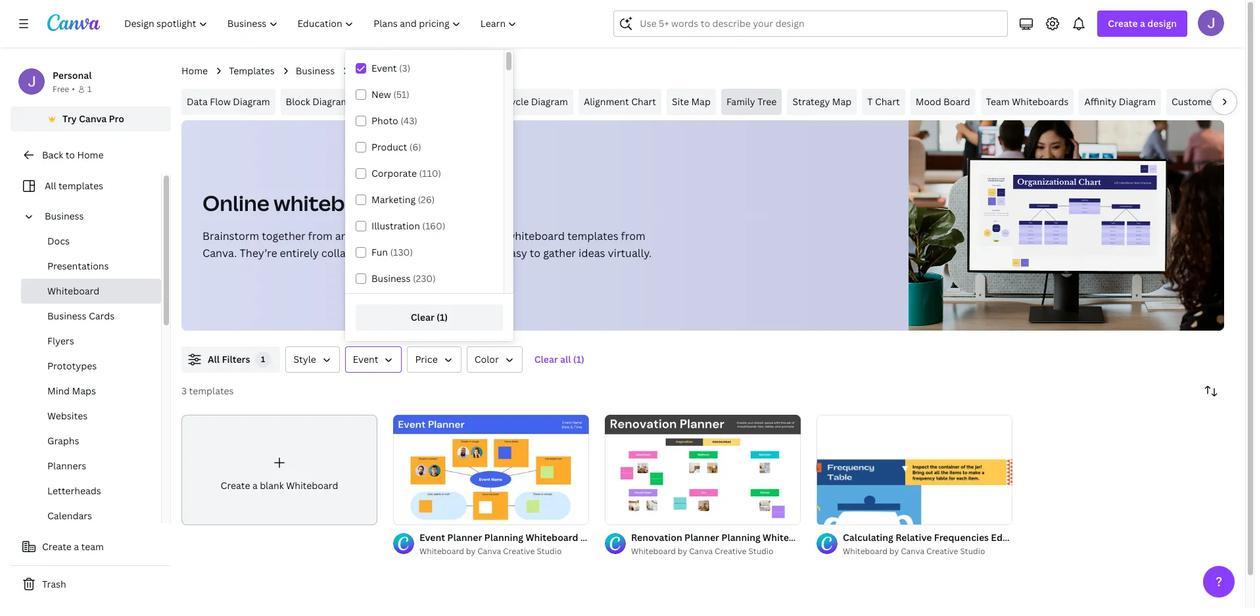 Task type: locate. For each thing, give the bounding box(es) containing it.
presentations link
[[21, 254, 161, 279]]

0 horizontal spatial chart
[[631, 95, 656, 108]]

2 diagram from the left
[[312, 95, 349, 108]]

docs link
[[21, 229, 161, 254]]

a inside button
[[74, 541, 79, 553]]

event right style button
[[353, 353, 378, 366]]

0 vertical spatial clear
[[411, 311, 435, 324]]

1 right "filters" on the left bottom of page
[[261, 354, 266, 365]]

(1) up the price button
[[437, 311, 448, 324]]

1 vertical spatial event
[[353, 353, 378, 366]]

0 horizontal spatial studio
[[537, 546, 562, 557]]

create left design
[[1108, 17, 1138, 30]]

these
[[417, 229, 445, 243]]

event (3)
[[372, 62, 411, 74]]

business cards
[[47, 310, 115, 322]]

(1)
[[437, 311, 448, 324], [573, 353, 585, 366]]

0 horizontal spatial a
[[74, 541, 79, 553]]

diagram left 'cycle'
[[452, 95, 489, 108]]

they're
[[240, 246, 277, 260]]

0 horizontal spatial from
[[308, 229, 333, 243]]

1 filter options selected element
[[255, 352, 271, 368]]

3 whiteboard by canva creative studio link from the left
[[843, 545, 1013, 558]]

canva
[[79, 112, 107, 125], [478, 546, 501, 557], [689, 546, 713, 557], [901, 546, 925, 557]]

create inside button
[[42, 541, 72, 553]]

color inside button
[[475, 353, 499, 366]]

0 horizontal spatial color
[[475, 353, 499, 366]]

1 map from the left
[[691, 95, 711, 108]]

by for the calculating relative frequencies education whiteboard in blue yellow red bold geometric style image
[[890, 546, 899, 557]]

home up all templates link
[[77, 149, 104, 161]]

journey
[[1218, 95, 1254, 108]]

all templates
[[45, 180, 103, 192]]

2 horizontal spatial whiteboard by canva creative studio link
[[843, 545, 1013, 558]]

blank
[[260, 479, 284, 492]]

1 diagram from the left
[[233, 95, 270, 108]]

1 horizontal spatial color
[[648, 531, 673, 544]]

1 vertical spatial to
[[530, 246, 541, 260]]

2 chart from the left
[[875, 95, 900, 108]]

event for event planner planning whiteboard in blue orange color blocks style whiteboard by canva creative studio
[[420, 531, 445, 544]]

1 vertical spatial whiteboard
[[507, 229, 565, 243]]

2 vertical spatial a
[[74, 541, 79, 553]]

mind maps link
[[21, 379, 161, 404]]

calculating relative frequencies education whiteboard in blue yellow red bold geometric style image
[[817, 415, 1013, 525]]

2 whiteboard by canva creative studio from the left
[[843, 546, 985, 557]]

clear left all
[[535, 353, 558, 366]]

whiteboard up the easy
[[507, 229, 565, 243]]

business link down all templates link
[[39, 204, 153, 229]]

alignment
[[584, 95, 629, 108]]

tree
[[758, 95, 777, 108]]

create down the calendars
[[42, 541, 72, 553]]

0 horizontal spatial to
[[66, 149, 75, 161]]

business up flyers
[[47, 310, 87, 322]]

business link up block diagram on the left of page
[[296, 64, 335, 78]]

diagram right block
[[312, 95, 349, 108]]

1 whiteboard by canva creative studio from the left
[[631, 546, 774, 557]]

•
[[72, 84, 75, 95]]

1 chart from the left
[[631, 95, 656, 108]]

team
[[81, 541, 104, 553]]

so
[[472, 246, 484, 260]]

clear all (1) button
[[528, 347, 591, 373]]

by
[[466, 546, 476, 557], [678, 546, 687, 557], [890, 546, 899, 557]]

1 horizontal spatial business link
[[296, 64, 335, 78]]

entity
[[365, 95, 392, 108]]

(1) right all
[[573, 353, 585, 366]]

collaborative
[[321, 246, 388, 260]]

family tree
[[727, 95, 777, 108]]

diagram inside "link"
[[1119, 95, 1156, 108]]

1 horizontal spatial whiteboard
[[507, 229, 565, 243]]

1 horizontal spatial whiteboard by canva creative studio
[[843, 546, 985, 557]]

Sort by button
[[1198, 378, 1225, 404]]

create
[[1108, 17, 1138, 30], [221, 479, 250, 492], [42, 541, 72, 553]]

entity relationship diagram link
[[360, 89, 494, 115]]

0 vertical spatial 1
[[87, 84, 92, 95]]

clear down (230)
[[411, 311, 435, 324]]

1 from from the left
[[308, 229, 333, 243]]

1 horizontal spatial create
[[221, 479, 250, 492]]

2 whiteboard by canva creative studio link from the left
[[631, 545, 801, 558]]

all down back
[[45, 180, 56, 192]]

1 horizontal spatial a
[[252, 479, 258, 492]]

2 horizontal spatial a
[[1140, 17, 1146, 30]]

clear inside button
[[411, 311, 435, 324]]

diagram right the affinity
[[1119, 95, 1156, 108]]

try canva pro
[[63, 112, 124, 125]]

0 vertical spatial (1)
[[437, 311, 448, 324]]

diagram right 'cycle'
[[531, 95, 568, 108]]

docs
[[47, 235, 70, 247]]

a for team
[[74, 541, 79, 553]]

event inside event planner planning whiteboard in blue orange color blocks style whiteboard by canva creative studio
[[420, 531, 445, 544]]

a left team
[[74, 541, 79, 553]]

interactive,
[[413, 246, 470, 260]]

1 right •
[[87, 84, 92, 95]]

1 vertical spatial clear
[[535, 353, 558, 366]]

business up docs at the top left of the page
[[45, 210, 84, 222]]

3 by from the left
[[890, 546, 899, 557]]

templates right 3
[[189, 385, 234, 397]]

1 horizontal spatial by
[[678, 546, 687, 557]]

0 horizontal spatial create
[[42, 541, 72, 553]]

0 horizontal spatial creative
[[503, 546, 535, 557]]

from
[[308, 229, 333, 243], [621, 229, 646, 243]]

mind
[[47, 385, 70, 397]]

(43)
[[401, 114, 418, 127]]

t
[[868, 95, 873, 108]]

1 horizontal spatial all
[[208, 353, 220, 366]]

back
[[42, 149, 63, 161]]

whiteboard by canva creative studio link for event planner planning whiteboard in blue orange color blocks style image
[[420, 545, 589, 558]]

0 horizontal spatial all
[[45, 180, 56, 192]]

(230)
[[413, 272, 436, 285]]

chart right t
[[875, 95, 900, 108]]

0 vertical spatial all
[[45, 180, 56, 192]]

create a team
[[42, 541, 104, 553]]

diagram
[[233, 95, 270, 108], [312, 95, 349, 108], [452, 95, 489, 108], [531, 95, 568, 108], [1119, 95, 1156, 108]]

0 horizontal spatial whiteboard by canva creative studio link
[[420, 545, 589, 558]]

0 vertical spatial style
[[294, 353, 316, 366]]

style right 1 filter options selected element
[[294, 353, 316, 366]]

1 vertical spatial 1
[[261, 354, 266, 365]]

whiteboard up the anywhere
[[274, 189, 395, 217]]

free •
[[53, 84, 75, 95]]

2 vertical spatial event
[[420, 531, 445, 544]]

illustration
[[372, 220, 420, 232]]

templates up ideas
[[568, 229, 619, 243]]

renovation planner planning whiteboard in yellow grey adjacent color blocks style image
[[605, 415, 801, 525]]

business (230)
[[372, 272, 436, 285]]

1 horizontal spatial from
[[621, 229, 646, 243]]

2 by from the left
[[678, 546, 687, 557]]

2 map from the left
[[833, 95, 852, 108]]

business link
[[296, 64, 335, 78], [39, 204, 153, 229]]

style inside event planner planning whiteboard in blue orange color blocks style whiteboard by canva creative studio
[[707, 531, 730, 544]]

1 by from the left
[[466, 546, 476, 557]]

3 diagram from the left
[[452, 95, 489, 108]]

1 horizontal spatial 1
[[261, 354, 266, 365]]

cycle diagram link
[[499, 89, 573, 115]]

all left "filters" on the left bottom of page
[[208, 353, 220, 366]]

1 horizontal spatial creative
[[715, 546, 747, 557]]

0 horizontal spatial style
[[294, 353, 316, 366]]

1 vertical spatial color
[[648, 531, 673, 544]]

blocks
[[675, 531, 705, 544]]

2 studio from the left
[[749, 546, 774, 557]]

to right the easy
[[530, 246, 541, 260]]

templates up the (160)
[[399, 189, 506, 217]]

it's
[[487, 246, 502, 260]]

event planner planning whiteboard in blue orange color blocks style image
[[393, 415, 589, 525]]

color left blocks
[[648, 531, 673, 544]]

new (51)
[[372, 88, 410, 101]]

0 horizontal spatial business link
[[39, 204, 153, 229]]

brainstorm together from anywhere using these free, online whiteboard templates from canva. they're entirely collaborative and interactive, so it's easy to gather ideas virtually.
[[203, 229, 652, 260]]

5 diagram from the left
[[1119, 95, 1156, 108]]

customer journey 
[[1172, 95, 1256, 108]]

customer
[[1172, 95, 1216, 108]]

style
[[294, 353, 316, 366], [707, 531, 730, 544]]

event left (3)
[[372, 62, 397, 74]]

t chart
[[868, 95, 900, 108]]

0 horizontal spatial whiteboard by canva creative studio
[[631, 546, 774, 557]]

create for create a design
[[1108, 17, 1138, 30]]

a for blank
[[252, 479, 258, 492]]

diagram for affinity diagram
[[1119, 95, 1156, 108]]

photo (43)
[[372, 114, 418, 127]]

templates down back to home
[[58, 180, 103, 192]]

orange
[[614, 531, 646, 544]]

3 studio from the left
[[960, 546, 985, 557]]

canva.
[[203, 246, 237, 260]]

(1) inside button
[[573, 353, 585, 366]]

0 horizontal spatial by
[[466, 546, 476, 557]]

1 horizontal spatial home
[[182, 64, 208, 77]]

chart for t chart
[[875, 95, 900, 108]]

(26)
[[418, 193, 435, 206]]

from up entirely
[[308, 229, 333, 243]]

home
[[182, 64, 208, 77], [77, 149, 104, 161]]

affinity diagram
[[1085, 95, 1156, 108]]

all templates link
[[18, 174, 153, 199]]

home up data
[[182, 64, 208, 77]]

templates link
[[229, 64, 275, 78]]

canva inside button
[[79, 112, 107, 125]]

a left blank
[[252, 479, 258, 492]]

2 horizontal spatial creative
[[927, 546, 959, 557]]

a left design
[[1140, 17, 1146, 30]]

1 studio from the left
[[537, 546, 562, 557]]

0 horizontal spatial home
[[77, 149, 104, 161]]

to right back
[[66, 149, 75, 161]]

business
[[296, 64, 335, 77], [45, 210, 84, 222], [372, 272, 411, 285], [47, 310, 87, 322]]

1 creative from the left
[[503, 546, 535, 557]]

map right site
[[691, 95, 711, 108]]

family tree link
[[721, 89, 782, 115]]

from up virtually.
[[621, 229, 646, 243]]

corporate (110)
[[372, 167, 441, 180]]

1 horizontal spatial map
[[833, 95, 852, 108]]

color right the price button
[[475, 353, 499, 366]]

event inside button
[[353, 353, 378, 366]]

2 horizontal spatial by
[[890, 546, 899, 557]]

map left t
[[833, 95, 852, 108]]

strategy map
[[793, 95, 852, 108]]

0 vertical spatial whiteboard
[[274, 189, 395, 217]]

1 vertical spatial create
[[221, 479, 250, 492]]

diagram down "templates" link
[[233, 95, 270, 108]]

3 creative from the left
[[927, 546, 959, 557]]

1 whiteboard by canva creative studio link from the left
[[420, 545, 589, 558]]

1 vertical spatial all
[[208, 353, 220, 366]]

all for all filters
[[208, 353, 220, 366]]

a for design
[[1140, 17, 1146, 30]]

4 diagram from the left
[[531, 95, 568, 108]]

2 from from the left
[[621, 229, 646, 243]]

jacob simon image
[[1198, 10, 1225, 36]]

None search field
[[614, 11, 1008, 37]]

a
[[1140, 17, 1146, 30], [252, 479, 258, 492], [74, 541, 79, 553]]

1 horizontal spatial to
[[530, 246, 541, 260]]

1 vertical spatial business link
[[39, 204, 153, 229]]

0 horizontal spatial map
[[691, 95, 711, 108]]

0 vertical spatial create
[[1108, 17, 1138, 30]]

create inside dropdown button
[[1108, 17, 1138, 30]]

easy
[[504, 246, 527, 260]]

fun
[[372, 246, 388, 258]]

1 horizontal spatial style
[[707, 531, 730, 544]]

team whiteboards
[[986, 95, 1069, 108]]

prototypes link
[[21, 354, 161, 379]]

alignment chart link
[[579, 89, 662, 115]]

1 horizontal spatial studio
[[749, 546, 774, 557]]

event planner planning whiteboard in blue orange color blocks style whiteboard by canva creative studio
[[420, 531, 730, 557]]

0 vertical spatial event
[[372, 62, 397, 74]]

0 vertical spatial a
[[1140, 17, 1146, 30]]

filters
[[222, 353, 250, 366]]

1 vertical spatial (1)
[[573, 353, 585, 366]]

1 vertical spatial a
[[252, 479, 258, 492]]

chart for alignment chart
[[631, 95, 656, 108]]

2 creative from the left
[[715, 546, 747, 557]]

clear for clear (1)
[[411, 311, 435, 324]]

graphs link
[[21, 429, 161, 454]]

creative
[[503, 546, 535, 557], [715, 546, 747, 557], [927, 546, 959, 557]]

style right blocks
[[707, 531, 730, 544]]

try
[[63, 112, 77, 125]]

create left blank
[[221, 479, 250, 492]]

2 horizontal spatial studio
[[960, 546, 985, 557]]

clear inside button
[[535, 353, 558, 366]]

1 horizontal spatial whiteboard by canva creative studio link
[[631, 545, 801, 558]]

using
[[387, 229, 414, 243]]

0 horizontal spatial clear
[[411, 311, 435, 324]]

1 vertical spatial style
[[707, 531, 730, 544]]

1 horizontal spatial clear
[[535, 353, 558, 366]]

create a team button
[[11, 534, 171, 560]]

event left planner
[[420, 531, 445, 544]]

1 horizontal spatial chart
[[875, 95, 900, 108]]

diagram for cycle diagram
[[531, 95, 568, 108]]

2 vertical spatial create
[[42, 541, 72, 553]]

event button
[[345, 347, 402, 373]]

a inside dropdown button
[[1140, 17, 1146, 30]]

0 vertical spatial to
[[66, 149, 75, 161]]

2 horizontal spatial create
[[1108, 17, 1138, 30]]

0 vertical spatial color
[[475, 353, 499, 366]]

0 horizontal spatial (1)
[[437, 311, 448, 324]]

clear (1)
[[411, 311, 448, 324]]

chart left site
[[631, 95, 656, 108]]

1 horizontal spatial (1)
[[573, 353, 585, 366]]

all for all templates
[[45, 180, 56, 192]]



Task type: vqa. For each thing, say whether or not it's contained in the screenshot.
ALL FILTERS
yes



Task type: describe. For each thing, give the bounding box(es) containing it.
data flow diagram link
[[182, 89, 275, 115]]

map for site map
[[691, 95, 711, 108]]

board
[[944, 95, 971, 108]]

all filters
[[208, 353, 250, 366]]

create for create a blank whiteboard
[[221, 479, 250, 492]]

mood board
[[916, 95, 971, 108]]

virtually.
[[608, 246, 652, 260]]

try canva pro button
[[11, 107, 171, 132]]

mind maps
[[47, 385, 96, 397]]

brainstorm
[[203, 229, 259, 243]]

creative for the calculating relative frequencies education whiteboard in blue yellow red bold geometric style image
[[927, 546, 959, 557]]

corporate
[[372, 167, 417, 180]]

top level navigation element
[[116, 11, 528, 37]]

(160)
[[422, 220, 446, 232]]

planners
[[47, 460, 86, 472]]

create a blank whiteboard link
[[182, 415, 378, 525]]

(110)
[[419, 167, 441, 180]]

3 templates
[[182, 385, 234, 397]]

back to home link
[[11, 142, 171, 168]]

by inside event planner planning whiteboard in blue orange color blocks style whiteboard by canva creative studio
[[466, 546, 476, 557]]

business cards link
[[21, 304, 161, 329]]

event for event
[[353, 353, 378, 366]]

0 horizontal spatial whiteboard
[[274, 189, 395, 217]]

graphs
[[47, 435, 79, 447]]

free,
[[447, 229, 470, 243]]

clear (1) button
[[356, 305, 503, 331]]

photo
[[372, 114, 398, 127]]

0 vertical spatial business link
[[296, 64, 335, 78]]

entirely
[[280, 246, 319, 260]]

by for renovation planner planning whiteboard in yellow grey adjacent color blocks style image at the bottom
[[678, 546, 687, 557]]

flyers link
[[21, 329, 161, 354]]

fun (130)
[[372, 246, 413, 258]]

gather
[[543, 246, 576, 260]]

0 horizontal spatial 1
[[87, 84, 92, 95]]

event for event (3)
[[372, 62, 397, 74]]

back to home
[[42, 149, 104, 161]]

strategy
[[793, 95, 830, 108]]

strategy map link
[[788, 89, 857, 115]]

map for strategy map
[[833, 95, 852, 108]]

maps
[[72, 385, 96, 397]]

personal
[[53, 69, 92, 82]]

style button
[[286, 347, 340, 373]]

canva inside event planner planning whiteboard in blue orange color blocks style whiteboard by canva creative studio
[[478, 546, 501, 557]]

create for create a team
[[42, 541, 72, 553]]

diagram for block diagram
[[312, 95, 349, 108]]

prototypes
[[47, 360, 97, 372]]

1 vertical spatial home
[[77, 149, 104, 161]]

mood
[[916, 95, 942, 108]]

planner
[[447, 531, 482, 544]]

templates
[[229, 64, 275, 77]]

cycle
[[504, 95, 529, 108]]

in
[[581, 531, 589, 544]]

entity relationship diagram
[[365, 95, 489, 108]]

create a design button
[[1098, 11, 1188, 37]]

creative for renovation planner planning whiteboard in yellow grey adjacent color blocks style image at the bottom
[[715, 546, 747, 557]]

presentations
[[47, 260, 109, 272]]

team whiteboards link
[[981, 89, 1074, 115]]

data
[[187, 95, 208, 108]]

whiteboard by canva creative studio link for the calculating relative frequencies education whiteboard in blue yellow red bold geometric style image
[[843, 545, 1013, 558]]

studio for renovation planner planning whiteboard in yellow grey adjacent color blocks style image at the bottom
[[749, 546, 774, 557]]

block
[[286, 95, 310, 108]]

event planner planning whiteboard in blue orange color blocks style link
[[420, 531, 730, 545]]

new
[[372, 88, 391, 101]]

marketing (26)
[[372, 193, 435, 206]]

color inside event planner planning whiteboard in blue orange color blocks style whiteboard by canva creative studio
[[648, 531, 673, 544]]

create a blank whiteboard element
[[182, 415, 378, 525]]

flow
[[210, 95, 231, 108]]

color button
[[467, 347, 523, 373]]

price
[[415, 353, 438, 366]]

whiteboard by canva creative studio link for renovation planner planning whiteboard in yellow grey adjacent color blocks style image at the bottom
[[631, 545, 801, 558]]

together
[[262, 229, 306, 243]]

studio inside event planner planning whiteboard in blue orange color blocks style whiteboard by canva creative studio
[[537, 546, 562, 557]]

(1) inside button
[[437, 311, 448, 324]]

Search search field
[[640, 11, 1000, 36]]

whiteboard inside brainstorm together from anywhere using these free, online whiteboard templates from canva. they're entirely collaborative and interactive, so it's easy to gather ideas virtually.
[[507, 229, 565, 243]]

trash
[[42, 578, 66, 591]]

t chart link
[[862, 89, 905, 115]]

mood board link
[[911, 89, 976, 115]]

design
[[1148, 17, 1177, 30]]

(130)
[[390, 246, 413, 258]]

whiteboard inside create a blank whiteboard element
[[286, 479, 338, 492]]

flyers
[[47, 335, 74, 347]]

product (6)
[[372, 141, 421, 153]]

cycle diagram
[[504, 95, 568, 108]]

planning
[[484, 531, 524, 544]]

site map
[[672, 95, 711, 108]]

blue
[[591, 531, 611, 544]]

block diagram link
[[281, 89, 355, 115]]

all
[[560, 353, 571, 366]]

cards
[[89, 310, 115, 322]]

templates inside brainstorm together from anywhere using these free, online whiteboard templates from canva. they're entirely collaborative and interactive, so it's easy to gather ideas virtually.
[[568, 229, 619, 243]]

illustration (160)
[[372, 220, 446, 232]]

and
[[391, 246, 410, 260]]

(6)
[[410, 141, 421, 153]]

marketing
[[372, 193, 416, 206]]

whiteboard by canva creative studio for the calculating relative frequencies education whiteboard in blue yellow red bold geometric style image
[[843, 546, 985, 557]]

creative inside event planner planning whiteboard in blue orange color blocks style whiteboard by canva creative studio
[[503, 546, 535, 557]]

site
[[672, 95, 689, 108]]

3
[[182, 385, 187, 397]]

whiteboards
[[1012, 95, 1069, 108]]

to inside brainstorm together from anywhere using these free, online whiteboard templates from canva. they're entirely collaborative and interactive, so it's easy to gather ideas virtually.
[[530, 246, 541, 260]]

whiteboard by canva creative studio for renovation planner planning whiteboard in yellow grey adjacent color blocks style image at the bottom
[[631, 546, 774, 557]]

studio for the calculating relative frequencies education whiteboard in blue yellow red bold geometric style image
[[960, 546, 985, 557]]

home link
[[182, 64, 208, 78]]

clear for clear all (1)
[[535, 353, 558, 366]]

style inside button
[[294, 353, 316, 366]]

clear all (1)
[[535, 353, 585, 366]]

data flow diagram
[[187, 95, 270, 108]]

business down fun (130)
[[372, 272, 411, 285]]

alignment chart
[[584, 95, 656, 108]]

business up block diagram on the left of page
[[296, 64, 335, 77]]

0 vertical spatial home
[[182, 64, 208, 77]]



